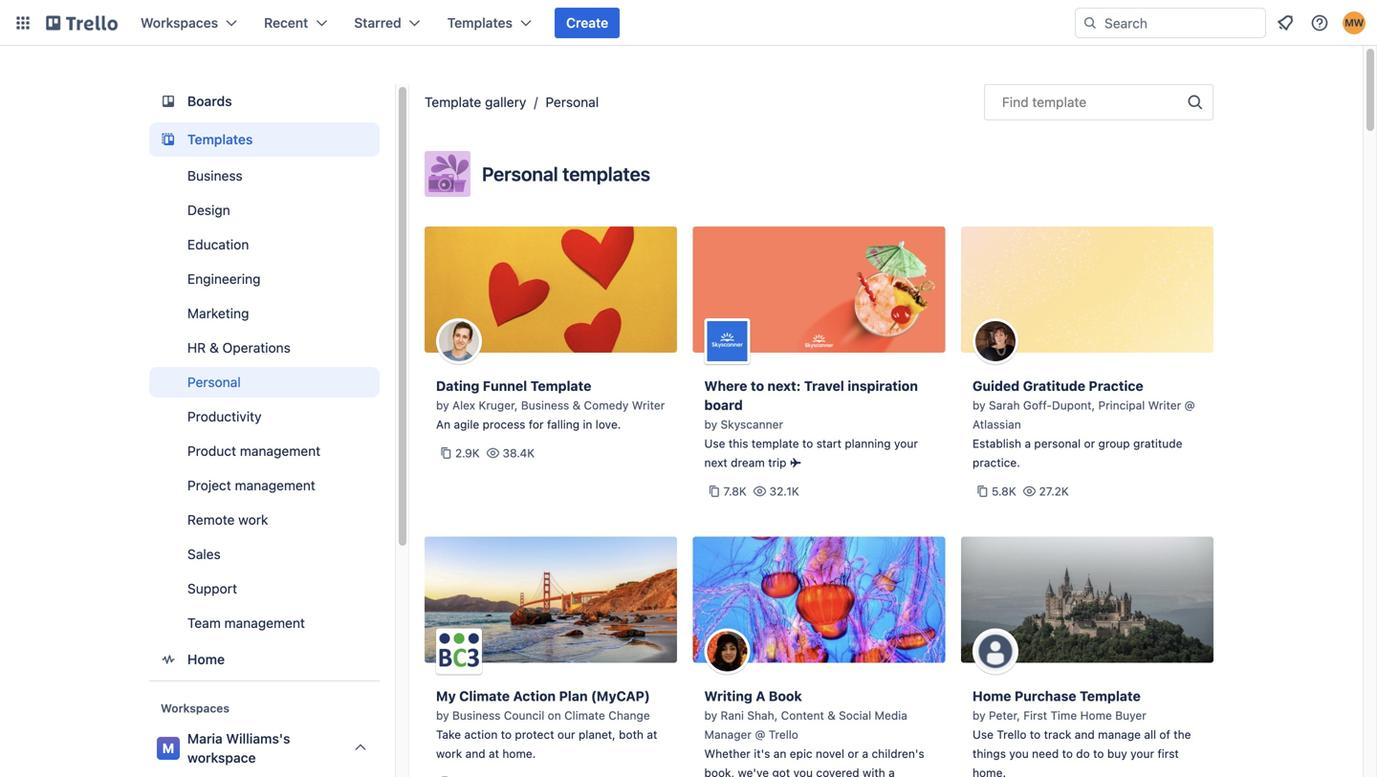 Task type: describe. For each thing, give the bounding box(es) containing it.
trello inside writing a book by rani shah, content & social media manager @ trello whether it's an epic novel or a children's book, we've got you covered with
[[769, 729, 799, 742]]

by inside my climate action plan (mycap) by business council on climate change take action to protect our planet, both at work and at home.
[[436, 709, 449, 723]]

practice.
[[973, 456, 1021, 470]]

templates inside 'dropdown button'
[[447, 15, 513, 31]]

0 vertical spatial personal link
[[546, 94, 599, 110]]

do
[[1077, 748, 1090, 761]]

27.2k
[[1039, 485, 1069, 498]]

next:
[[768, 378, 801, 394]]

remote
[[188, 512, 235, 528]]

project management
[[188, 478, 316, 494]]

business inside 'link'
[[188, 168, 243, 184]]

@ inside writing a book by rani shah, content & social media manager @ trello whether it's an epic novel or a children's book, we've got you covered with
[[755, 729, 766, 742]]

32.1k
[[770, 485, 800, 498]]

primary element
[[0, 0, 1378, 46]]

create button
[[555, 8, 620, 38]]

to left next:
[[751, 378, 764, 394]]

2 horizontal spatial home
[[1081, 709, 1112, 723]]

38.4k
[[503, 447, 535, 460]]

my climate action plan (mycap) by business council on climate change take action to protect our planet, both at work and at home.
[[436, 689, 658, 761]]

track
[[1044, 729, 1072, 742]]

process
[[483, 418, 526, 431]]

1 vertical spatial personal
[[482, 163, 558, 185]]

templates button
[[436, 8, 543, 38]]

board
[[705, 397, 743, 413]]

create
[[566, 15, 609, 31]]

and inside home purchase template by peter, first time home buyer use trello to track and manage all of the things you need to do  to buy your first home.
[[1075, 729, 1095, 742]]

trello inside home purchase template by peter, first time home buyer use trello to track and manage all of the things you need to do  to buy your first home.
[[997, 729, 1027, 742]]

2 vertical spatial personal
[[188, 375, 241, 390]]

guided
[[973, 378, 1020, 394]]

hr & operations
[[188, 340, 291, 356]]

0 horizontal spatial personal link
[[149, 367, 380, 398]]

home image
[[157, 649, 180, 672]]

productivity link
[[149, 402, 380, 432]]

by inside the where to next: travel inspiration board by skyscanner use this template to start planning your next dream trip ✈️
[[705, 418, 718, 431]]

an
[[436, 418, 451, 431]]

where to next: travel inspiration board by skyscanner use this template to start planning your next dream trip ✈️
[[705, 378, 918, 470]]

@ inside guided gratitude practice by sarah goff-dupont, principal writer @ atlassian establish a personal or group gratitude practice.
[[1185, 399, 1195, 412]]

children's
[[872, 748, 925, 761]]

trip
[[768, 456, 787, 470]]

management for product management
[[240, 443, 321, 459]]

personal icon image
[[425, 151, 471, 197]]

writer inside guided gratitude practice by sarah goff-dupont, principal writer @ atlassian establish a personal or group gratitude practice.
[[1149, 399, 1182, 412]]

business for dating
[[521, 399, 569, 412]]

goff-
[[1024, 399, 1052, 412]]

workspaces inside workspaces 'dropdown button'
[[141, 15, 218, 31]]

williams's
[[226, 731, 290, 747]]

protect
[[515, 729, 554, 742]]

1 vertical spatial workspaces
[[161, 702, 230, 716]]

by for dating
[[436, 399, 449, 412]]

time
[[1051, 709, 1077, 723]]

support
[[188, 581, 237, 597]]

for
[[529, 418, 544, 431]]

funnel
[[483, 378, 527, 394]]

atlassian
[[973, 418, 1022, 431]]

things
[[973, 748, 1006, 761]]

gratitude
[[1134, 437, 1183, 451]]

this
[[729, 437, 749, 451]]

hr & operations link
[[149, 333, 380, 364]]

Find template field
[[984, 84, 1214, 121]]

plan
[[559, 689, 588, 705]]

book
[[769, 689, 802, 705]]

alex
[[453, 399, 476, 412]]

personal templates
[[482, 163, 651, 185]]

manager
[[705, 729, 752, 742]]

0 vertical spatial personal
[[546, 94, 599, 110]]

skyscanner image
[[705, 319, 751, 364]]

or inside guided gratitude practice by sarah goff-dupont, principal writer @ atlassian establish a personal or group gratitude practice.
[[1084, 437, 1096, 451]]

or inside writing a book by rani shah, content & social media manager @ trello whether it's an epic novel or a children's book, we've got you covered with
[[848, 748, 859, 761]]

buyer
[[1116, 709, 1147, 723]]

template board image
[[157, 128, 180, 151]]

design link
[[149, 195, 380, 226]]

peter,
[[989, 709, 1021, 723]]

hr
[[188, 340, 206, 356]]

on
[[548, 709, 561, 723]]

0 horizontal spatial at
[[489, 748, 499, 761]]

both
[[619, 729, 644, 742]]

buy
[[1108, 748, 1128, 761]]

first
[[1158, 748, 1179, 761]]

5.8k
[[992, 485, 1017, 498]]

product
[[188, 443, 236, 459]]

home link
[[149, 643, 380, 677]]

use inside the where to next: travel inspiration board by skyscanner use this template to start planning your next dream trip ✈️
[[705, 437, 726, 451]]

council
[[504, 709, 545, 723]]

home. inside home purchase template by peter, first time home buyer use trello to track and manage all of the things you need to do  to buy your first home.
[[973, 767, 1006, 778]]

template for home
[[1080, 689, 1141, 705]]

board image
[[157, 90, 180, 113]]

social
[[839, 709, 872, 723]]

dating
[[436, 378, 480, 394]]

0 horizontal spatial template
[[425, 94, 481, 110]]

engineering
[[188, 271, 261, 287]]

maria williams's workspace
[[188, 731, 290, 766]]

to inside my climate action plan (mycap) by business council on climate change take action to protect our planet, both at work and at home.
[[501, 729, 512, 742]]

dating funnel template by alex kruger, business & comedy writer an agile process for falling in love.
[[436, 378, 665, 431]]

a inside writing a book by rani shah, content & social media manager @ trello whether it's an epic novel or a children's book, we've got you covered with
[[862, 748, 869, 761]]

boards
[[188, 93, 232, 109]]

rani
[[721, 709, 744, 723]]

action
[[513, 689, 556, 705]]

epic
[[790, 748, 813, 761]]

a
[[756, 689, 766, 705]]

sarah goff-dupont, principal writer @ atlassian image
[[973, 319, 1019, 364]]

0 horizontal spatial &
[[210, 340, 219, 356]]

gallery
[[485, 94, 527, 110]]

business link
[[149, 161, 380, 191]]

sales
[[188, 547, 221, 563]]

novel
[[816, 748, 845, 761]]

group
[[1099, 437, 1130, 451]]

by for writing
[[705, 709, 718, 723]]

remote work
[[188, 512, 268, 528]]

got
[[772, 767, 790, 778]]

marketing
[[188, 306, 249, 321]]



Task type: vqa. For each thing, say whether or not it's contained in the screenshot.


Task type: locate. For each thing, give the bounding box(es) containing it.
writing
[[705, 689, 753, 705]]

0 vertical spatial management
[[240, 443, 321, 459]]

product management
[[188, 443, 321, 459]]

0 horizontal spatial climate
[[459, 689, 510, 705]]

purchase
[[1015, 689, 1077, 705]]

media
[[875, 709, 908, 723]]

need
[[1032, 748, 1059, 761]]

business council on climate change image
[[436, 629, 482, 675]]

at
[[647, 729, 658, 742], [489, 748, 499, 761]]

by for home
[[973, 709, 986, 723]]

covered
[[816, 767, 860, 778]]

writer up "gratitude"
[[1149, 399, 1182, 412]]

all
[[1145, 729, 1157, 742]]

1 horizontal spatial climate
[[565, 709, 605, 723]]

0 vertical spatial workspaces
[[141, 15, 218, 31]]

0 horizontal spatial use
[[705, 437, 726, 451]]

workspaces button
[[129, 8, 249, 38]]

template up trip
[[752, 437, 799, 451]]

to left the start
[[803, 437, 813, 451]]

use up the next
[[705, 437, 726, 451]]

of
[[1160, 729, 1171, 742]]

maria williams (mariawilliams94) image
[[1343, 11, 1366, 34]]

a left the personal
[[1025, 437, 1031, 451]]

template inside the where to next: travel inspiration board by skyscanner use this template to start planning your next dream trip ✈️
[[752, 437, 799, 451]]

team management
[[188, 616, 305, 631]]

home. inside my climate action plan (mycap) by business council on climate change take action to protect our planet, both at work and at home.
[[503, 748, 536, 761]]

0 vertical spatial &
[[210, 340, 219, 356]]

1 horizontal spatial @
[[1185, 399, 1195, 412]]

whether
[[705, 748, 751, 761]]

0 vertical spatial template
[[1033, 94, 1087, 110]]

writer right comedy
[[632, 399, 665, 412]]

your right planning
[[894, 437, 918, 451]]

0 horizontal spatial and
[[466, 748, 486, 761]]

planet,
[[579, 729, 616, 742]]

0 vertical spatial @
[[1185, 399, 1195, 412]]

home up peter,
[[973, 689, 1012, 705]]

dream
[[731, 456, 765, 470]]

your inside the where to next: travel inspiration board by skyscanner use this template to start planning your next dream trip ✈️
[[894, 437, 918, 451]]

0 horizontal spatial or
[[848, 748, 859, 761]]

manage
[[1098, 729, 1141, 742]]

alex kruger, business & comedy writer image
[[436, 319, 482, 364]]

1 vertical spatial home
[[973, 689, 1012, 705]]

2 vertical spatial template
[[1080, 689, 1141, 705]]

personal right personal icon
[[482, 163, 558, 185]]

1 vertical spatial you
[[794, 767, 813, 778]]

1 horizontal spatial templates
[[447, 15, 513, 31]]

Search field
[[1098, 9, 1266, 37]]

0 horizontal spatial template
[[752, 437, 799, 451]]

2 writer from the left
[[1149, 399, 1182, 412]]

1 vertical spatial personal link
[[149, 367, 380, 398]]

0 horizontal spatial trello
[[769, 729, 799, 742]]

by down 'my'
[[436, 709, 449, 723]]

management for project management
[[235, 478, 316, 494]]

support link
[[149, 574, 380, 605]]

2 horizontal spatial business
[[521, 399, 569, 412]]

1 vertical spatial or
[[848, 748, 859, 761]]

1 horizontal spatial home
[[973, 689, 1012, 705]]

1 horizontal spatial &
[[573, 399, 581, 412]]

personal
[[546, 94, 599, 110], [482, 163, 558, 185], [188, 375, 241, 390]]

home purchase template by peter, first time home buyer use trello to track and manage all of the things you need to do  to buy your first home.
[[973, 689, 1192, 778]]

productivity
[[188, 409, 262, 425]]

personal
[[1035, 437, 1081, 451]]

1 horizontal spatial use
[[973, 729, 994, 742]]

open information menu image
[[1311, 13, 1330, 33]]

template left gallery
[[425, 94, 481, 110]]

1 horizontal spatial trello
[[997, 729, 1027, 742]]

business inside my climate action plan (mycap) by business council on climate change take action to protect our planet, both at work and at home.
[[453, 709, 501, 723]]

personal up productivity
[[188, 375, 241, 390]]

an
[[774, 748, 787, 761]]

our
[[558, 729, 576, 742]]

you down epic
[[794, 767, 813, 778]]

by inside writing a book by rani shah, content & social media manager @ trello whether it's an epic novel or a children's book, we've got you covered with
[[705, 709, 718, 723]]

operations
[[223, 340, 291, 356]]

at down action
[[489, 748, 499, 761]]

1 vertical spatial a
[[862, 748, 869, 761]]

use up things
[[973, 729, 994, 742]]

2 vertical spatial management
[[224, 616, 305, 631]]

1 horizontal spatial a
[[1025, 437, 1031, 451]]

& inside dating funnel template by alex kruger, business & comedy writer an agile process for falling in love.
[[573, 399, 581, 412]]

management down productivity link
[[240, 443, 321, 459]]

business
[[188, 168, 243, 184], [521, 399, 569, 412], [453, 709, 501, 723]]

by inside guided gratitude practice by sarah goff-dupont, principal writer @ atlassian establish a personal or group gratitude practice.
[[973, 399, 986, 412]]

dupont,
[[1052, 399, 1095, 412]]

m
[[162, 741, 174, 757]]

search image
[[1083, 15, 1098, 31]]

it's
[[754, 748, 771, 761]]

0 vertical spatial home.
[[503, 748, 536, 761]]

home for home purchase template by peter, first time home buyer use trello to track and manage all of the things you need to do  to buy your first home.
[[973, 689, 1012, 705]]

trello down peter,
[[997, 729, 1027, 742]]

personal link up productivity link
[[149, 367, 380, 398]]

management down support link
[[224, 616, 305, 631]]

1 vertical spatial &
[[573, 399, 581, 412]]

writer inside dating funnel template by alex kruger, business & comedy writer an agile process for falling in love.
[[632, 399, 665, 412]]

establish
[[973, 437, 1022, 451]]

1 horizontal spatial business
[[453, 709, 501, 723]]

1 horizontal spatial personal link
[[546, 94, 599, 110]]

1 horizontal spatial work
[[436, 748, 462, 761]]

template up the falling
[[531, 378, 592, 394]]

1 vertical spatial home.
[[973, 767, 1006, 778]]

you inside home purchase template by peter, first time home buyer use trello to track and manage all of the things you need to do  to buy your first home.
[[1010, 748, 1029, 761]]

rani shah, content & social media manager @ trello image
[[705, 629, 751, 675]]

by
[[436, 399, 449, 412], [973, 399, 986, 412], [705, 418, 718, 431], [436, 709, 449, 723], [705, 709, 718, 723], [973, 709, 986, 723]]

0 vertical spatial templates
[[447, 15, 513, 31]]

management inside project management link
[[235, 478, 316, 494]]

action
[[464, 729, 498, 742]]

1 horizontal spatial and
[[1075, 729, 1095, 742]]

(mycap)
[[591, 689, 650, 705]]

trello up an
[[769, 729, 799, 742]]

management inside product management link
[[240, 443, 321, 459]]

trello
[[769, 729, 799, 742], [997, 729, 1027, 742]]

& for writing
[[828, 709, 836, 723]]

templates up template gallery link
[[447, 15, 513, 31]]

business up for
[[521, 399, 569, 412]]

management
[[240, 443, 321, 459], [235, 478, 316, 494], [224, 616, 305, 631]]

planning
[[845, 437, 891, 451]]

and inside my climate action plan (mycap) by business council on climate change take action to protect our planet, both at work and at home.
[[466, 748, 486, 761]]

home.
[[503, 748, 536, 761], [973, 767, 1006, 778]]

template for dating
[[531, 378, 592, 394]]

0 vertical spatial you
[[1010, 748, 1029, 761]]

personal link right gallery
[[546, 94, 599, 110]]

work down take on the bottom left
[[436, 748, 462, 761]]

to right do
[[1094, 748, 1104, 761]]

a up with
[[862, 748, 869, 761]]

comedy
[[584, 399, 629, 412]]

0 vertical spatial a
[[1025, 437, 1031, 451]]

2 trello from the left
[[997, 729, 1027, 742]]

templates
[[563, 163, 651, 185]]

0 horizontal spatial a
[[862, 748, 869, 761]]

book,
[[705, 767, 735, 778]]

templates down boards
[[188, 132, 253, 147]]

1 vertical spatial climate
[[565, 709, 605, 723]]

management down product management link at the left bottom
[[235, 478, 316, 494]]

2 vertical spatial &
[[828, 709, 836, 723]]

0 vertical spatial and
[[1075, 729, 1095, 742]]

by inside dating funnel template by alex kruger, business & comedy writer an agile process for falling in love.
[[436, 399, 449, 412]]

a inside guided gratitude practice by sarah goff-dupont, principal writer @ atlassian establish a personal or group gratitude practice.
[[1025, 437, 1031, 451]]

template right find
[[1033, 94, 1087, 110]]

work inside my climate action plan (mycap) by business council on climate change take action to protect our planet, both at work and at home.
[[436, 748, 462, 761]]

by for guided
[[973, 399, 986, 412]]

home. down things
[[973, 767, 1006, 778]]

take
[[436, 729, 461, 742]]

1 vertical spatial at
[[489, 748, 499, 761]]

1 horizontal spatial your
[[1131, 748, 1155, 761]]

0 vertical spatial at
[[647, 729, 658, 742]]

template up buyer
[[1080, 689, 1141, 705]]

and down action
[[466, 748, 486, 761]]

team management link
[[149, 608, 380, 639]]

✈️
[[790, 456, 801, 470]]

0 vertical spatial business
[[188, 168, 243, 184]]

to down first
[[1030, 729, 1041, 742]]

1 vertical spatial template
[[531, 378, 592, 394]]

my
[[436, 689, 456, 705]]

template
[[425, 94, 481, 110], [531, 378, 592, 394], [1080, 689, 1141, 705]]

template inside field
[[1033, 94, 1087, 110]]

0 horizontal spatial your
[[894, 437, 918, 451]]

0 vertical spatial home
[[188, 652, 225, 668]]

work down project management
[[238, 512, 268, 528]]

business for my
[[453, 709, 501, 723]]

0 horizontal spatial @
[[755, 729, 766, 742]]

home down team
[[188, 652, 225, 668]]

& up the falling
[[573, 399, 581, 412]]

1 vertical spatial template
[[752, 437, 799, 451]]

0 horizontal spatial you
[[794, 767, 813, 778]]

template gallery
[[425, 94, 527, 110]]

next
[[705, 456, 728, 470]]

starred button
[[343, 8, 432, 38]]

workspaces up maria
[[161, 702, 230, 716]]

& right "hr"
[[210, 340, 219, 356]]

@ up it's
[[755, 729, 766, 742]]

business inside dating funnel template by alex kruger, business & comedy writer an agile process for falling in love.
[[521, 399, 569, 412]]

home. down "protect"
[[503, 748, 536, 761]]

0 horizontal spatial home
[[188, 652, 225, 668]]

recent button
[[253, 8, 339, 38]]

climate down plan
[[565, 709, 605, 723]]

guided gratitude practice by sarah goff-dupont, principal writer @ atlassian establish a personal or group gratitude practice.
[[973, 378, 1195, 470]]

project management link
[[149, 471, 380, 501]]

0 horizontal spatial templates
[[188, 132, 253, 147]]

personal right gallery
[[546, 94, 599, 110]]

starred
[[354, 15, 402, 31]]

0 vertical spatial or
[[1084, 437, 1096, 451]]

by up "an" at the left
[[436, 399, 449, 412]]

2.9k
[[455, 447, 480, 460]]

0 vertical spatial use
[[705, 437, 726, 451]]

project
[[188, 478, 231, 494]]

or right novel
[[848, 748, 859, 761]]

1 horizontal spatial template
[[1033, 94, 1087, 110]]

0 notifications image
[[1274, 11, 1297, 34]]

2 vertical spatial business
[[453, 709, 501, 723]]

maria
[[188, 731, 223, 747]]

by left the sarah
[[973, 399, 986, 412]]

at right both
[[647, 729, 658, 742]]

1 horizontal spatial home.
[[973, 767, 1006, 778]]

use
[[705, 437, 726, 451], [973, 729, 994, 742]]

0 vertical spatial template
[[425, 94, 481, 110]]

climate right 'my'
[[459, 689, 510, 705]]

home inside 'home' link
[[188, 652, 225, 668]]

0 horizontal spatial writer
[[632, 399, 665, 412]]

1 vertical spatial your
[[1131, 748, 1155, 761]]

& for dating
[[573, 399, 581, 412]]

peter, first time home buyer image
[[973, 629, 1019, 675]]

education
[[188, 237, 249, 253]]

where
[[705, 378, 748, 394]]

template inside dating funnel template by alex kruger, business & comedy writer an agile process for falling in love.
[[531, 378, 592, 394]]

product management link
[[149, 436, 380, 467]]

1 writer from the left
[[632, 399, 665, 412]]

practice
[[1089, 378, 1144, 394]]

and up do
[[1075, 729, 1095, 742]]

you inside writing a book by rani shah, content & social media manager @ trello whether it's an epic novel or a children's book, we've got you covered with
[[794, 767, 813, 778]]

your down all
[[1131, 748, 1155, 761]]

by inside home purchase template by peter, first time home buyer use trello to track and manage all of the things you need to do  to buy your first home.
[[973, 709, 986, 723]]

0 vertical spatial climate
[[459, 689, 510, 705]]

templates link
[[149, 122, 380, 157]]

0 vertical spatial work
[[238, 512, 268, 528]]

home for home
[[188, 652, 225, 668]]

use inside home purchase template by peter, first time home buyer use trello to track and manage all of the things you need to do  to buy your first home.
[[973, 729, 994, 742]]

by left rani
[[705, 709, 718, 723]]

to right action
[[501, 729, 512, 742]]

1 vertical spatial work
[[436, 748, 462, 761]]

you left need at the bottom of the page
[[1010, 748, 1029, 761]]

1 horizontal spatial template
[[531, 378, 592, 394]]

1 vertical spatial business
[[521, 399, 569, 412]]

kruger,
[[479, 399, 518, 412]]

falling
[[547, 418, 580, 431]]

2 horizontal spatial template
[[1080, 689, 1141, 705]]

business up action
[[453, 709, 501, 723]]

by left peter,
[[973, 709, 986, 723]]

1 horizontal spatial at
[[647, 729, 658, 742]]

1 horizontal spatial writer
[[1149, 399, 1182, 412]]

by down board
[[705, 418, 718, 431]]

management inside team management link
[[224, 616, 305, 631]]

to left do
[[1062, 748, 1073, 761]]

shah,
[[747, 709, 778, 723]]

1 vertical spatial @
[[755, 729, 766, 742]]

1 vertical spatial templates
[[188, 132, 253, 147]]

workspaces up board image
[[141, 15, 218, 31]]

home up manage
[[1081, 709, 1112, 723]]

2 horizontal spatial &
[[828, 709, 836, 723]]

0 horizontal spatial work
[[238, 512, 268, 528]]

or left group
[[1084, 437, 1096, 451]]

in
[[583, 418, 593, 431]]

management for team management
[[224, 616, 305, 631]]

& inside writing a book by rani shah, content & social media manager @ trello whether it's an epic novel or a children's book, we've got you covered with
[[828, 709, 836, 723]]

skyscanner
[[721, 418, 784, 431]]

1 horizontal spatial you
[[1010, 748, 1029, 761]]

sales link
[[149, 540, 380, 570]]

1 trello from the left
[[769, 729, 799, 742]]

templates
[[447, 15, 513, 31], [188, 132, 253, 147]]

1 vertical spatial management
[[235, 478, 316, 494]]

1 vertical spatial use
[[973, 729, 994, 742]]

@ right principal
[[1185, 399, 1195, 412]]

love.
[[596, 418, 621, 431]]

business up design
[[188, 168, 243, 184]]

principal
[[1099, 399, 1145, 412]]

1 vertical spatial and
[[466, 748, 486, 761]]

0 vertical spatial your
[[894, 437, 918, 451]]

template inside home purchase template by peter, first time home buyer use trello to track and manage all of the things you need to do  to buy your first home.
[[1080, 689, 1141, 705]]

your inside home purchase template by peter, first time home buyer use trello to track and manage all of the things you need to do  to buy your first home.
[[1131, 748, 1155, 761]]

back to home image
[[46, 8, 118, 38]]

& left social
[[828, 709, 836, 723]]

0 horizontal spatial business
[[188, 168, 243, 184]]

1 horizontal spatial or
[[1084, 437, 1096, 451]]

2 vertical spatial home
[[1081, 709, 1112, 723]]

0 horizontal spatial home.
[[503, 748, 536, 761]]

content
[[781, 709, 824, 723]]



